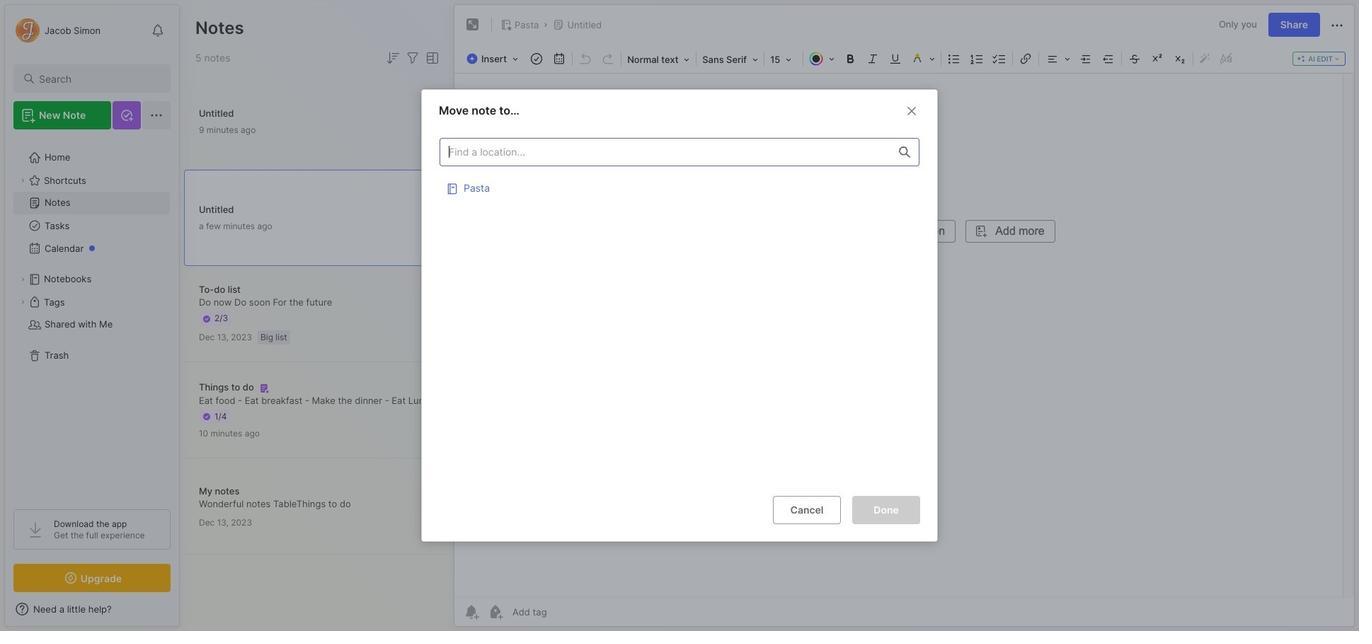 Task type: describe. For each thing, give the bounding box(es) containing it.
indent image
[[1076, 49, 1096, 69]]

add tag image
[[487, 604, 504, 621]]

task image
[[527, 49, 547, 69]]

underline image
[[886, 49, 906, 69]]

cell inside find a location 'field'
[[440, 173, 920, 202]]

expand note image
[[465, 16, 482, 33]]

heading level image
[[623, 50, 695, 68]]

Find a location… text field
[[440, 140, 891, 164]]

font family image
[[698, 50, 763, 68]]

insert image
[[463, 50, 526, 68]]

italic image
[[863, 49, 883, 69]]

insert link image
[[1016, 49, 1036, 69]]

font size image
[[766, 50, 802, 68]]

calendar event image
[[550, 49, 569, 69]]

strikethrough image
[[1125, 49, 1145, 69]]

subscript image
[[1171, 49, 1190, 69]]

tree inside main "element"
[[5, 138, 179, 497]]

expand tags image
[[18, 298, 27, 307]]

expand notebooks image
[[18, 275, 27, 284]]

bulleted list image
[[945, 49, 965, 69]]

Find a location field
[[433, 131, 927, 485]]

main element
[[0, 0, 184, 632]]



Task type: locate. For each thing, give the bounding box(es) containing it.
alignment image
[[1041, 49, 1075, 69]]

font color image
[[805, 49, 839, 69]]

add a reminder image
[[463, 604, 480, 621]]

cell
[[440, 173, 920, 202]]

none search field inside main "element"
[[39, 70, 158, 87]]

tree
[[5, 138, 179, 497]]

close image
[[904, 102, 921, 119]]

highlight image
[[907, 49, 940, 69]]

checklist image
[[990, 49, 1010, 69]]

superscript image
[[1148, 49, 1168, 69]]

Note Editor text field
[[455, 73, 1355, 598]]

numbered list image
[[967, 49, 987, 69]]

None search field
[[39, 70, 158, 87]]

Search text field
[[39, 72, 158, 86]]

note window element
[[454, 4, 1355, 627]]

bold image
[[841, 49, 860, 69]]

outdent image
[[1099, 49, 1119, 69]]



Task type: vqa. For each thing, say whether or not it's contained in the screenshot.
cell
yes



